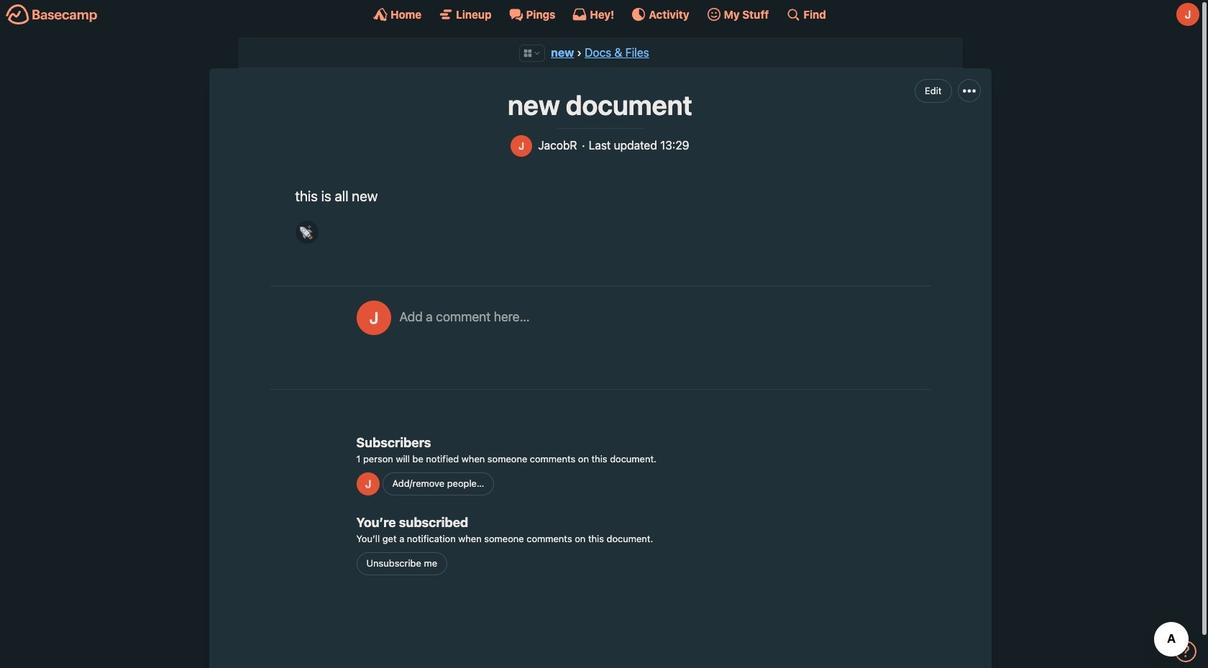 Task type: locate. For each thing, give the bounding box(es) containing it.
main element
[[0, 0, 1208, 28]]

13:29 element
[[660, 139, 689, 152]]

keyboard shortcut: ⌘ + / image
[[786, 7, 801, 22]]

1 vertical spatial jacobr image
[[356, 301, 391, 335]]

switch accounts image
[[6, 4, 98, 26]]

jacobr image
[[1176, 3, 1199, 26], [356, 301, 391, 335], [356, 472, 379, 495]]

0 vertical spatial jacobr image
[[1176, 3, 1199, 26]]



Task type: vqa. For each thing, say whether or not it's contained in the screenshot.
13:29 Element
yes



Task type: describe. For each thing, give the bounding box(es) containing it.
jacobr image
[[511, 135, 532, 156]]

2 vertical spatial jacobr image
[[356, 472, 379, 495]]



